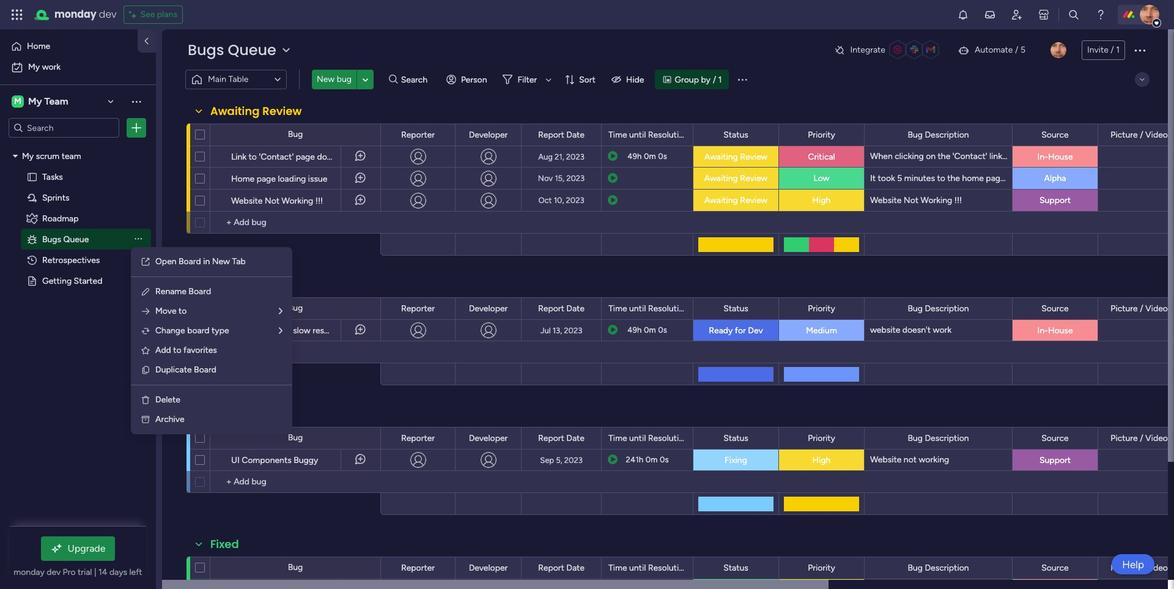 Task type: locate. For each thing, give the bounding box(es) containing it.
1 vertical spatial for
[[735, 325, 746, 335]]

5 right automate
[[1021, 45, 1026, 55]]

Report Date field
[[535, 128, 588, 142], [535, 302, 588, 315], [535, 432, 588, 445], [535, 561, 588, 575]]

board for open
[[179, 256, 201, 267]]

website
[[870, 325, 901, 335]]

board for duplicate
[[194, 365, 216, 375]]

4 report date field from the top
[[535, 561, 588, 575]]

invite
[[1088, 45, 1109, 55]]

0 vertical spatial 1
[[1116, 45, 1120, 55]]

video
[[1146, 129, 1168, 140], [1146, 303, 1168, 313], [1146, 433, 1168, 443], [1146, 562, 1168, 573]]

website left not
[[870, 454, 902, 465]]

0 horizontal spatial work
[[42, 62, 61, 72]]

awaiting review
[[210, 103, 302, 119], [704, 151, 768, 162], [704, 173, 768, 183], [704, 195, 768, 206]]

1 public board image from the top
[[26, 171, 38, 182]]

update feed image
[[984, 9, 996, 21]]

doesn't
[[317, 152, 345, 162], [903, 325, 931, 335]]

main table
[[208, 74, 249, 84]]

4 status from the top
[[724, 562, 749, 573]]

arrow down image
[[541, 72, 556, 87]]

2023 right 21,
[[566, 152, 585, 161]]

0 horizontal spatial page
[[257, 174, 276, 184]]

1 vertical spatial 5
[[897, 173, 902, 183]]

report date for status
[[538, 433, 585, 443]]

board left in
[[179, 256, 201, 267]]

my inside list box
[[22, 150, 34, 161]]

Picture / Video o field
[[1108, 128, 1174, 142], [1108, 302, 1174, 315], [1108, 432, 1174, 445], [1108, 561, 1174, 575]]

1 vertical spatial new
[[212, 256, 230, 267]]

+ add bug text field down loading on the left top of the page
[[217, 215, 375, 230]]

2023 right 10,
[[566, 196, 584, 205]]

my inside workspace selection element
[[28, 95, 42, 107]]

jul
[[541, 326, 551, 335]]

2 high from the top
[[813, 455, 831, 465]]

date for status
[[567, 433, 585, 443]]

open
[[155, 256, 177, 267]]

expand image
[[1138, 75, 1147, 84]]

4 o from the top
[[1170, 562, 1174, 573]]

to right add
[[173, 345, 181, 355]]

getting
[[42, 275, 72, 286]]

status
[[724, 129, 749, 140], [724, 303, 749, 313], [724, 433, 749, 443], [724, 562, 749, 573]]

james peterson image right the help icon
[[1140, 5, 1160, 24]]

3 report date field from the top
[[535, 432, 588, 445]]

1 time from the top
[[609, 129, 627, 140]]

'contact' up "home page loading issue"
[[259, 152, 294, 162]]

duplicate board
[[155, 365, 216, 375]]

public board image left tasks
[[26, 171, 38, 182]]

invite members image
[[1011, 9, 1023, 21]]

0 horizontal spatial new
[[212, 256, 230, 267]]

4 reporter field from the top
[[398, 561, 438, 575]]

0 horizontal spatial ready
[[210, 277, 246, 292]]

3 resolution from the top
[[648, 433, 689, 443]]

1 report date from the top
[[538, 129, 585, 140]]

5,
[[556, 455, 563, 465]]

report date field for status
[[535, 432, 588, 445]]

1 vertical spatial home
[[231, 174, 255, 184]]

favorites
[[184, 345, 217, 355]]

2 support from the top
[[1040, 455, 1071, 465]]

not down minutes
[[904, 195, 919, 205]]

2 description from the top
[[925, 303, 969, 313]]

search everything image
[[1068, 9, 1080, 21]]

issue
[[308, 174, 327, 184]]

'contact' up home
[[953, 151, 988, 161]]

1 horizontal spatial doesn't
[[903, 325, 931, 335]]

my right the caret down "image"
[[22, 150, 34, 161]]

1 support from the top
[[1040, 195, 1071, 206]]

sort
[[579, 74, 596, 85]]

1 vertical spatial ready for dev
[[709, 325, 763, 335]]

2 vertical spatial 0m
[[646, 455, 658, 464]]

source for 4th source 'field' from the bottom of the page
[[1042, 129, 1069, 140]]

source for 1st source 'field' from the bottom of the page
[[1042, 562, 1069, 573]]

1 vertical spatial bugs
[[42, 234, 61, 244]]

2023 right 5,
[[564, 455, 583, 465]]

4 report from the top
[[538, 562, 564, 573]]

home inside 'option'
[[27, 41, 50, 51]]

date
[[567, 129, 585, 140], [567, 303, 585, 313], [567, 433, 585, 443], [567, 562, 585, 573]]

until
[[629, 129, 646, 140], [629, 303, 646, 313], [629, 433, 646, 443], [629, 562, 646, 573]]

3 developer field from the top
[[466, 432, 511, 445]]

1 vertical spatial list arrow image
[[279, 327, 283, 335]]

2 vertical spatial + add bug text field
[[217, 475, 375, 489]]

0 vertical spatial options image
[[1133, 43, 1147, 57]]

1 right by
[[719, 74, 722, 85]]

1 horizontal spatial work
[[348, 152, 366, 162]]

0 vertical spatial ready for dev
[[210, 277, 288, 292]]

3 bug description from the top
[[908, 433, 969, 443]]

v2 search image
[[389, 73, 398, 86]]

bugs queue down roadmap
[[42, 234, 89, 244]]

4 time until resolution from the top
[[609, 562, 689, 573]]

board right rename
[[189, 286, 211, 297]]

0 vertical spatial 49h 0m 0s
[[628, 152, 667, 161]]

1 horizontal spatial working
[[921, 195, 953, 205]]

home up my work
[[27, 41, 50, 51]]

ui
[[231, 455, 240, 465]]

monday dev
[[54, 7, 117, 21]]

0 horizontal spatial working
[[282, 196, 313, 206]]

3 description from the top
[[925, 433, 969, 443]]

board
[[179, 256, 201, 267], [189, 286, 211, 297], [194, 365, 216, 375]]

4 description from the top
[[925, 562, 969, 573]]

4 time until resolution field from the top
[[606, 561, 689, 575]]

1 horizontal spatial page
[[296, 152, 315, 162]]

4 bug description from the top
[[908, 562, 969, 573]]

1
[[1116, 45, 1120, 55], [719, 74, 722, 85]]

4 picture / video o field from the top
[[1108, 561, 1174, 575]]

doesn't up issue
[[317, 152, 345, 162]]

0 horizontal spatial dev
[[267, 277, 288, 292]]

0 vertical spatial home
[[27, 41, 50, 51]]

website not working !!! down minutes
[[870, 195, 962, 205]]

picture / video o for first picture / video o field from the bottom of the page
[[1111, 562, 1174, 573]]

not
[[904, 195, 919, 205], [265, 196, 280, 206]]

+ add bug text field down buggy
[[217, 475, 375, 489]]

page down link
[[986, 173, 1005, 183]]

source for 3rd source 'field' from the bottom
[[1042, 303, 1069, 313]]

bug description for second the bug description field from the top of the page
[[908, 303, 969, 313]]

jul 13, 2023
[[541, 326, 582, 335]]

house
[[1048, 151, 1073, 162], [1048, 325, 1073, 335]]

options image
[[1133, 43, 1147, 57], [130, 122, 143, 134]]

2 bug description field from the top
[[905, 302, 972, 315]]

2 public board image from the top
[[26, 275, 38, 286]]

Search in workspace field
[[26, 121, 102, 135]]

1 horizontal spatial bugs queue
[[188, 40, 276, 60]]

0 vertical spatial ready
[[210, 277, 246, 292]]

0 vertical spatial in-house
[[1038, 151, 1073, 162]]

2 vertical spatial my
[[22, 150, 34, 161]]

3 time until resolution from the top
[[609, 433, 689, 443]]

1 49h from the top
[[628, 152, 642, 161]]

aug 21, 2023
[[538, 152, 585, 161]]

2 in- from the top
[[1038, 325, 1048, 335]]

1 horizontal spatial ready
[[709, 325, 733, 335]]

0 horizontal spatial 1
[[719, 74, 722, 85]]

loading
[[278, 174, 306, 184]]

aug
[[538, 152, 553, 161]]

public board image for getting started
[[26, 275, 38, 286]]

4 report date from the top
[[538, 562, 585, 573]]

1 bug description from the top
[[908, 129, 969, 140]]

ready inside field
[[210, 277, 246, 292]]

ui components buggy
[[231, 455, 318, 465]]

filter button
[[498, 70, 556, 89]]

0 horizontal spatial bugs
[[42, 234, 61, 244]]

3 time until resolution field from the top
[[606, 432, 689, 445]]

Ready for Dev field
[[207, 277, 291, 293]]

+ add bug text field down server provides slow response times
[[217, 345, 375, 360]]

integrate button
[[830, 37, 948, 63]]

board down favorites
[[194, 365, 216, 375]]

load
[[1018, 173, 1034, 183]]

list arrow image
[[279, 307, 283, 316], [279, 327, 283, 335]]

1 bug description field from the top
[[905, 128, 972, 142]]

0 horizontal spatial home
[[27, 41, 50, 51]]

for inside field
[[249, 277, 264, 292]]

1 vertical spatial options image
[[130, 122, 143, 134]]

Status field
[[721, 128, 752, 142], [721, 302, 752, 315], [721, 432, 752, 445], [721, 561, 752, 575]]

directed
[[1061, 151, 1093, 161]]

4 picture / video o from the top
[[1111, 562, 1174, 573]]

2023 for sep 5, 2023
[[564, 455, 583, 465]]

1 vertical spatial ready
[[709, 325, 733, 335]]

page
[[296, 152, 315, 162], [986, 173, 1005, 183], [257, 174, 276, 184]]

3 priority from the top
[[808, 433, 835, 443]]

2023 for oct 10, 2023
[[566, 196, 584, 205]]

to right link
[[249, 152, 257, 162]]

response
[[313, 325, 348, 336]]

1 list arrow image from the top
[[279, 307, 283, 316]]

Time until Resolution field
[[606, 128, 689, 142], [606, 302, 689, 315], [606, 432, 689, 445], [606, 561, 689, 575]]

report date field for priority
[[535, 302, 588, 315]]

my team
[[28, 95, 68, 107]]

1 vertical spatial high
[[813, 455, 831, 465]]

2 picture / video o from the top
[[1111, 303, 1174, 313]]

2023 right the 13,
[[564, 326, 582, 335]]

monday marketplace image
[[1038, 9, 1050, 21]]

options image up expand image
[[1133, 43, 1147, 57]]

1 vertical spatial 0s
[[658, 325, 667, 335]]

4 source field from the top
[[1039, 561, 1072, 575]]

list arrow image left slow on the bottom of page
[[279, 327, 283, 335]]

1 horizontal spatial dev
[[99, 7, 117, 21]]

2 developer field from the top
[[466, 302, 511, 315]]

3 date from the top
[[567, 433, 585, 443]]

public board image for tasks
[[26, 171, 38, 182]]

public board image left the getting
[[26, 275, 38, 286]]

new
[[317, 74, 335, 84], [212, 256, 230, 267]]

scrum
[[36, 150, 59, 161]]

priority
[[808, 129, 835, 140], [808, 303, 835, 313], [808, 433, 835, 443], [808, 562, 835, 573]]

james peterson image
[[1140, 5, 1160, 24], [1051, 42, 1067, 58]]

2 bug description from the top
[[908, 303, 969, 313]]

Fixed field
[[207, 536, 242, 552]]

description for 4th the bug description field from the top
[[925, 562, 969, 573]]

2 time until resolution from the top
[[609, 303, 689, 313]]

minutes
[[905, 173, 935, 183]]

awaiting inside field
[[210, 103, 260, 119]]

1 vertical spatial 49h 0m 0s
[[628, 325, 667, 335]]

home option
[[7, 37, 130, 56]]

0 vertical spatial new
[[317, 74, 335, 84]]

1 vertical spatial in-
[[1038, 325, 1048, 335]]

2 vertical spatial 0s
[[660, 455, 669, 464]]

new left bug
[[317, 74, 335, 84]]

bugs queue inside list box
[[42, 234, 89, 244]]

monday left pro
[[14, 567, 45, 577]]

1 horizontal spatial website not working !!!
[[870, 195, 962, 205]]

resolution for second time until resolution field
[[648, 303, 689, 313]]

1 vertical spatial dev
[[47, 567, 61, 577]]

4 source from the top
[[1042, 562, 1069, 573]]

in-house
[[1038, 151, 1073, 162], [1038, 325, 1073, 335]]

13,
[[553, 326, 562, 335]]

1 resolution from the top
[[648, 129, 689, 140]]

0 vertical spatial public board image
[[26, 171, 38, 182]]

team
[[44, 95, 68, 107]]

start conversation image
[[341, 579, 380, 589]]

Search field
[[398, 71, 435, 88]]

0 vertical spatial board
[[179, 256, 201, 267]]

5
[[1021, 45, 1026, 55], [897, 173, 902, 183]]

sep
[[540, 455, 554, 465]]

o
[[1170, 129, 1174, 140], [1170, 303, 1174, 313], [1170, 433, 1174, 443], [1170, 562, 1174, 573]]

1 + add bug text field from the top
[[217, 215, 375, 230]]

workspace options image
[[130, 95, 143, 108]]

options image down workspace options image
[[130, 122, 143, 134]]

home down link
[[231, 174, 255, 184]]

1 vertical spatial work
[[348, 152, 366, 162]]

nov
[[538, 174, 553, 183]]

bugs down roadmap
[[42, 234, 61, 244]]

2 horizontal spatial page
[[986, 173, 1005, 183]]

bug
[[288, 129, 303, 139], [908, 129, 923, 140], [288, 303, 303, 313], [908, 303, 923, 313], [288, 432, 303, 443], [908, 433, 923, 443], [288, 562, 303, 573], [908, 562, 923, 573]]

0 horizontal spatial ready for dev
[[210, 277, 288, 292]]

0 vertical spatial bugs
[[188, 40, 224, 60]]

fixed
[[210, 536, 239, 552]]

1 report from the top
[[538, 129, 564, 140]]

1 in-house from the top
[[1038, 151, 1073, 162]]

my up workspace selection element
[[28, 62, 40, 72]]

2 developer from the top
[[469, 303, 508, 313]]

re-
[[1050, 151, 1061, 161]]

0 vertical spatial 49h
[[628, 152, 642, 161]]

the left home
[[948, 173, 960, 183]]

4 priority from the top
[[808, 562, 835, 573]]

my work
[[28, 62, 61, 72]]

new right in
[[212, 256, 230, 267]]

duplicate board image
[[141, 365, 150, 375]]

report for priority
[[538, 303, 564, 313]]

monday for monday dev pro trial | 14 days left
[[14, 567, 45, 577]]

automate
[[975, 45, 1013, 55]]

Reporter field
[[398, 128, 438, 142], [398, 302, 438, 315], [398, 432, 438, 445], [398, 561, 438, 575]]

in
[[203, 256, 210, 267]]

monday dev pro trial | 14 days left
[[14, 567, 142, 577]]

description for second the bug description field from the top of the page
[[925, 303, 969, 313]]

dev
[[99, 7, 117, 21], [47, 567, 61, 577]]

james peterson image left invite at the right of page
[[1051, 42, 1067, 58]]

5 right took
[[897, 173, 902, 183]]

queue up table
[[228, 40, 276, 60]]

2023 right 15,
[[567, 174, 585, 183]]

monday
[[54, 7, 96, 21], [14, 567, 45, 577]]

working down it took 5 minutes to the home page to load
[[921, 195, 953, 205]]

!!! down it took 5 minutes to the home page to load
[[955, 195, 962, 205]]

4 bug description field from the top
[[905, 561, 972, 575]]

1 picture / video o from the top
[[1111, 129, 1174, 140]]

1 right invite at the right of page
[[1116, 45, 1120, 55]]

2 in-house from the top
[[1038, 325, 1073, 335]]

3 picture / video o field from the top
[[1108, 432, 1174, 445]]

Source field
[[1039, 128, 1072, 142], [1039, 302, 1072, 315], [1039, 432, 1072, 445], [1039, 561, 1072, 575]]

working down loading on the left top of the page
[[282, 196, 313, 206]]

open board in new tab
[[155, 256, 246, 267]]

0 vertical spatial high
[[813, 195, 831, 206]]

new bug
[[317, 74, 352, 84]]

0 vertical spatial in-
[[1038, 151, 1048, 162]]

1 horizontal spatial options image
[[1133, 43, 1147, 57]]

workspace selection element
[[12, 94, 70, 109]]

delete image
[[141, 395, 150, 405]]

/ inside button
[[1111, 45, 1114, 55]]

awaiting
[[210, 103, 260, 119], [704, 151, 738, 162], [704, 173, 738, 183], [704, 195, 738, 206]]

3 picture / video o from the top
[[1111, 433, 1174, 443]]

2 + add bug text field from the top
[[217, 345, 375, 360]]

home
[[962, 173, 984, 183]]

0 vertical spatial 5
[[1021, 45, 1026, 55]]

0 horizontal spatial website not working !!!
[[231, 196, 323, 206]]

0 horizontal spatial dev
[[47, 567, 61, 577]]

to right move
[[179, 306, 187, 316]]

my inside option
[[28, 62, 40, 72]]

monday up home link
[[54, 7, 96, 21]]

page up issue
[[296, 152, 315, 162]]

0 vertical spatial monday
[[54, 7, 96, 21]]

2 list arrow image from the top
[[279, 327, 283, 335]]

0 vertical spatial + add bug text field
[[217, 215, 375, 230]]

dev left pro
[[47, 567, 61, 577]]

0 vertical spatial dev
[[99, 7, 117, 21]]

Awaiting Review field
[[207, 103, 305, 119]]

report for status
[[538, 433, 564, 443]]

dev left see
[[99, 7, 117, 21]]

bugs up main
[[188, 40, 224, 60]]

0 vertical spatial for
[[249, 277, 264, 292]]

2 o from the top
[[1170, 303, 1174, 313]]

4 time from the top
[[609, 562, 627, 573]]

bugs queue up main table
[[188, 40, 276, 60]]

3 source from the top
[[1042, 433, 1069, 443]]

!!! down issue
[[315, 196, 323, 206]]

1 status field from the top
[[721, 128, 752, 142]]

/
[[1015, 45, 1019, 55], [1111, 45, 1114, 55], [713, 74, 716, 85], [1140, 129, 1144, 140], [1140, 303, 1144, 313], [1140, 433, 1144, 443], [1140, 562, 1144, 573]]

2 status from the top
[[724, 303, 749, 313]]

1 horizontal spatial new
[[317, 74, 335, 84]]

not
[[904, 454, 917, 465]]

public board image
[[26, 171, 38, 182], [26, 275, 38, 286]]

provides
[[258, 325, 291, 336]]

it
[[870, 173, 876, 183]]

time until resolution
[[609, 129, 689, 140], [609, 303, 689, 313], [609, 433, 689, 443], [609, 562, 689, 573]]

0 vertical spatial 0m
[[644, 152, 656, 161]]

1 49h 0m 0s from the top
[[628, 152, 667, 161]]

Bug Description field
[[905, 128, 972, 142], [905, 302, 972, 315], [905, 432, 972, 445], [905, 561, 972, 575]]

doesn't right website
[[903, 325, 931, 335]]

5 for /
[[1021, 45, 1026, 55]]

link
[[231, 152, 247, 162]]

queue
[[228, 40, 276, 60], [63, 234, 89, 244]]

1 vertical spatial public board image
[[26, 275, 38, 286]]

2 vertical spatial board
[[194, 365, 216, 375]]

source for 2nd source 'field' from the bottom
[[1042, 433, 1069, 443]]

3 priority field from the top
[[805, 432, 839, 445]]

the right "on"
[[938, 151, 951, 161]]

21,
[[555, 152, 564, 161]]

0 vertical spatial queue
[[228, 40, 276, 60]]

1 vertical spatial 0m
[[644, 325, 656, 335]]

rename
[[155, 286, 187, 297]]

my
[[28, 62, 40, 72], [28, 95, 42, 107], [22, 150, 34, 161]]

website not working !!! down "home page loading issue"
[[231, 196, 323, 206]]

0 horizontal spatial 5
[[897, 173, 902, 183]]

1 vertical spatial monday
[[14, 567, 45, 577]]

0 horizontal spatial bugs queue
[[42, 234, 89, 244]]

website down "home page loading issue"
[[231, 196, 263, 206]]

picture / video o for second picture / video o field from the bottom
[[1111, 433, 1174, 443]]

page left loading on the left top of the page
[[257, 174, 276, 184]]

+ Add bug text field
[[217, 215, 375, 230], [217, 345, 375, 360], [217, 475, 375, 489]]

option
[[0, 145, 156, 147]]

2 date from the top
[[567, 303, 585, 313]]

list box containing my scrum team
[[0, 143, 156, 456]]

list arrow image up provides
[[279, 307, 283, 316]]

1 horizontal spatial bugs
[[188, 40, 224, 60]]

0 vertical spatial list arrow image
[[279, 307, 283, 316]]

!!!
[[955, 195, 962, 205], [315, 196, 323, 206]]

ready
[[210, 277, 246, 292], [709, 325, 733, 335]]

list box
[[0, 143, 156, 456]]

Developer field
[[466, 128, 511, 142], [466, 302, 511, 315], [466, 432, 511, 445], [466, 561, 511, 575]]

reporter
[[401, 129, 435, 140], [401, 303, 435, 313], [401, 433, 435, 443], [401, 562, 435, 573]]

not down "home page loading issue"
[[265, 196, 280, 206]]

1 house from the top
[[1048, 151, 1073, 162]]

2 report from the top
[[538, 303, 564, 313]]

am
[[1009, 151, 1021, 161]]

oct
[[539, 196, 552, 205]]

queue up retrospectives
[[63, 234, 89, 244]]

0 horizontal spatial monday
[[14, 567, 45, 577]]

1 horizontal spatial ready for dev
[[709, 325, 763, 335]]

0 vertical spatial dev
[[267, 277, 288, 292]]

0 vertical spatial house
[[1048, 151, 1073, 162]]

review inside field
[[263, 103, 302, 119]]

2 report date from the top
[[538, 303, 585, 313]]

ready for dev inside field
[[210, 277, 288, 292]]

0 vertical spatial support
[[1040, 195, 1071, 206]]

Priority field
[[805, 128, 839, 142], [805, 302, 839, 315], [805, 432, 839, 445], [805, 561, 839, 575]]

report for reporter
[[538, 562, 564, 573]]

1 vertical spatial support
[[1040, 455, 1071, 465]]

home for home page loading issue
[[231, 174, 255, 184]]

4 developer from the top
[[469, 562, 508, 573]]

website down took
[[870, 195, 902, 205]]

0 vertical spatial my
[[28, 62, 40, 72]]

1 vertical spatial + add bug text field
[[217, 345, 375, 360]]

2 picture from the top
[[1111, 303, 1138, 313]]

1 horizontal spatial monday
[[54, 7, 96, 21]]

1 status from the top
[[724, 129, 749, 140]]

1 vertical spatial bugs queue
[[42, 234, 89, 244]]

14
[[98, 567, 107, 577]]

my right workspace 'image'
[[28, 95, 42, 107]]

select product image
[[11, 9, 23, 21]]

0 vertical spatial bugs queue
[[188, 40, 276, 60]]

rename board image
[[141, 287, 150, 297]]

1 vertical spatial board
[[189, 286, 211, 297]]

4 date from the top
[[567, 562, 585, 573]]



Task type: vqa. For each thing, say whether or not it's contained in the screenshot.
first Status Field's Status
yes



Task type: describe. For each thing, give the bounding box(es) containing it.
3 reporter field from the top
[[398, 432, 438, 445]]

server
[[231, 325, 256, 336]]

caret down image
[[13, 151, 18, 160]]

integrate
[[850, 45, 886, 55]]

on
[[926, 151, 936, 161]]

work inside option
[[42, 62, 61, 72]]

1 o from the top
[[1170, 129, 1174, 140]]

2 video from the top
[[1146, 303, 1168, 313]]

0 vertical spatial james peterson image
[[1140, 5, 1160, 24]]

hide button
[[607, 70, 652, 89]]

clicking
[[895, 151, 924, 161]]

1 horizontal spatial for
[[735, 325, 746, 335]]

filter
[[518, 74, 537, 85]]

critical
[[808, 151, 835, 162]]

bug description for 4th the bug description field from the top
[[908, 562, 969, 573]]

my work option
[[7, 57, 149, 77]]

took
[[878, 173, 895, 183]]

when clicking on the 'contact' link i am simply re-directed to the main page.
[[870, 151, 1162, 161]]

the left main
[[1105, 151, 1118, 161]]

report date for reporter
[[538, 562, 585, 573]]

3 developer from the top
[[469, 433, 508, 443]]

retrospectives
[[42, 254, 100, 265]]

dev inside field
[[267, 277, 288, 292]]

4 until from the top
[[629, 562, 646, 573]]

to right directed
[[1095, 151, 1103, 161]]

board
[[187, 325, 210, 336]]

1 date from the top
[[567, 129, 585, 140]]

2 vertical spatial work
[[933, 325, 952, 335]]

list arrow image for move to
[[279, 307, 283, 316]]

report date field for reporter
[[535, 561, 588, 575]]

move
[[155, 306, 176, 316]]

menu image
[[737, 73, 749, 86]]

description for fourth the bug description field from the bottom
[[925, 129, 969, 140]]

1 source field from the top
[[1039, 128, 1072, 142]]

angle down image
[[362, 75, 368, 84]]

m
[[14, 96, 21, 106]]

dev for monday dev
[[99, 7, 117, 21]]

2 time from the top
[[609, 303, 627, 313]]

2 status field from the top
[[721, 302, 752, 315]]

list arrow image for change board type
[[279, 327, 283, 335]]

0 horizontal spatial queue
[[63, 234, 89, 244]]

|
[[94, 567, 96, 577]]

4 picture from the top
[[1111, 562, 1138, 573]]

main
[[1120, 151, 1138, 161]]

1 vertical spatial doesn't
[[903, 325, 931, 335]]

started
[[74, 275, 102, 286]]

help button
[[1112, 554, 1155, 574]]

my scrum team
[[22, 150, 81, 161]]

days
[[109, 567, 127, 577]]

monday for monday dev
[[54, 7, 96, 21]]

1 inside button
[[1116, 45, 1120, 55]]

resolution for 4th time until resolution field from the bottom of the page
[[648, 129, 689, 140]]

my for my scrum team
[[22, 150, 34, 161]]

website doesn't work
[[870, 325, 952, 335]]

2023 for aug 21, 2023
[[566, 152, 585, 161]]

1 horizontal spatial 'contact'
[[953, 151, 988, 161]]

components
[[242, 455, 292, 465]]

2 49h 0m 0s from the top
[[628, 325, 667, 335]]

2023 for nov 15, 2023
[[567, 174, 585, 183]]

resolution for 2nd time until resolution field from the bottom
[[648, 433, 689, 443]]

241h
[[626, 455, 644, 464]]

new inside "button"
[[317, 74, 335, 84]]

time until resolution for 2nd time until resolution field from the bottom
[[609, 433, 689, 443]]

slow
[[293, 325, 311, 336]]

person
[[461, 74, 487, 85]]

home page loading issue
[[231, 174, 327, 184]]

add to favorites image
[[141, 346, 150, 355]]

1 reporter from the top
[[401, 129, 435, 140]]

see plans
[[140, 9, 177, 20]]

workspace image
[[12, 95, 24, 108]]

1 vertical spatial 1
[[719, 74, 722, 85]]

see
[[140, 9, 155, 20]]

server provides slow response times
[[231, 325, 371, 336]]

1 horizontal spatial queue
[[228, 40, 276, 60]]

3 source field from the top
[[1039, 432, 1072, 445]]

sort button
[[560, 70, 603, 89]]

0 horizontal spatial !!!
[[315, 196, 323, 206]]

0 horizontal spatial not
[[265, 196, 280, 206]]

rename board
[[155, 286, 211, 297]]

3 video from the top
[[1146, 433, 1168, 443]]

1 horizontal spatial !!!
[[955, 195, 962, 205]]

getting started
[[42, 275, 102, 286]]

0 horizontal spatial 'contact'
[[259, 152, 294, 162]]

10,
[[554, 196, 564, 205]]

home for home
[[27, 41, 50, 51]]

5 for took
[[897, 173, 902, 183]]

see plans button
[[124, 6, 183, 24]]

my work link
[[7, 57, 149, 77]]

low
[[814, 173, 830, 183]]

picture / video o for 4th picture / video o field from the bottom
[[1111, 129, 1174, 140]]

to right minutes
[[937, 173, 946, 183]]

tasks
[[42, 171, 63, 182]]

type
[[212, 325, 229, 336]]

buggy
[[294, 455, 318, 465]]

description for 3rd the bug description field
[[925, 433, 969, 443]]

date for priority
[[567, 303, 585, 313]]

working
[[919, 454, 949, 465]]

0 horizontal spatial doesn't
[[317, 152, 345, 162]]

trial
[[78, 567, 92, 577]]

main table button
[[185, 70, 287, 89]]

alpha
[[1044, 173, 1066, 183]]

2 reporter from the top
[[401, 303, 435, 313]]

2 source field from the top
[[1039, 302, 1072, 315]]

3 until from the top
[[629, 433, 646, 443]]

4 developer field from the top
[[466, 561, 511, 575]]

2 reporter field from the top
[[398, 302, 438, 315]]

time until resolution for 1st time until resolution field from the bottom
[[609, 562, 689, 573]]

website not working
[[870, 454, 949, 465]]

4 reporter from the top
[[401, 562, 435, 573]]

change board type image
[[141, 326, 150, 336]]

page.
[[1141, 151, 1162, 161]]

1 video from the top
[[1146, 129, 1168, 140]]

1 time until resolution field from the top
[[606, 128, 689, 142]]

medium
[[806, 325, 837, 335]]

bugs queue button
[[185, 40, 296, 60]]

bug description for 3rd the bug description field
[[908, 433, 969, 443]]

2 until from the top
[[629, 303, 646, 313]]

nov 15, 2023
[[538, 174, 585, 183]]

duplicate
[[155, 365, 192, 375]]

archive image
[[141, 415, 150, 424]]

awaiting review inside awaiting review field
[[210, 103, 302, 119]]

team
[[62, 150, 81, 161]]

3 status from the top
[[724, 433, 749, 443]]

3 o from the top
[[1170, 433, 1174, 443]]

time until resolution for 4th time until resolution field from the bottom of the page
[[609, 129, 689, 140]]

link
[[990, 151, 1003, 161]]

time until resolution for second time until resolution field
[[609, 303, 689, 313]]

new bug button
[[312, 70, 357, 89]]

1 picture / video o field from the top
[[1108, 128, 1174, 142]]

picture / video o for second picture / video o field
[[1111, 303, 1174, 313]]

change board type
[[155, 325, 229, 336]]

my for my team
[[28, 95, 42, 107]]

1 priority field from the top
[[805, 128, 839, 142]]

4 priority field from the top
[[805, 561, 839, 575]]

0 horizontal spatial james peterson image
[[1051, 42, 1067, 58]]

1 horizontal spatial not
[[904, 195, 919, 205]]

3 + add bug text field from the top
[[217, 475, 375, 489]]

report date for priority
[[538, 303, 585, 313]]

by
[[701, 74, 711, 85]]

1 developer from the top
[[469, 129, 508, 140]]

add to favorites
[[155, 345, 217, 355]]

date for reporter
[[567, 562, 585, 573]]

2 priority field from the top
[[805, 302, 839, 315]]

delete
[[155, 395, 180, 405]]

oct 10, 2023
[[539, 196, 584, 205]]

automate / 5
[[975, 45, 1026, 55]]

plans
[[157, 9, 177, 20]]

1 developer field from the top
[[466, 128, 511, 142]]

1 in- from the top
[[1038, 151, 1048, 162]]

when
[[870, 151, 893, 161]]

person button
[[441, 70, 495, 89]]

241h 0m 0s
[[626, 455, 669, 464]]

main
[[208, 74, 226, 84]]

invite / 1
[[1088, 45, 1120, 55]]

help image
[[1095, 9, 1107, 21]]

2 picture / video o field from the top
[[1108, 302, 1174, 315]]

resolution for 1st time until resolution field from the bottom
[[648, 562, 689, 573]]

upgrade
[[68, 543, 105, 554]]

my for my work
[[28, 62, 40, 72]]

1 until from the top
[[629, 129, 646, 140]]

1 reporter field from the top
[[398, 128, 438, 142]]

dev for monday dev pro trial | 14 days left
[[47, 567, 61, 577]]

sep 5, 2023
[[540, 455, 583, 465]]

2 time until resolution field from the top
[[606, 302, 689, 315]]

upgrade button
[[41, 536, 115, 561]]

3 picture from the top
[[1111, 433, 1138, 443]]

move to image
[[141, 306, 150, 316]]

2 house from the top
[[1048, 325, 1073, 335]]

sprints
[[42, 192, 69, 202]]

link to 'contact' page doesn't work
[[231, 152, 366, 162]]

0 vertical spatial 0s
[[658, 152, 667, 161]]

roadmap
[[42, 213, 79, 223]]

to left "load"
[[1007, 173, 1016, 183]]

2 49h from the top
[[628, 325, 642, 335]]

notifications image
[[957, 9, 969, 21]]

3 reporter from the top
[[401, 433, 435, 443]]

home link
[[7, 37, 130, 56]]

bug description for fourth the bug description field from the bottom
[[908, 129, 969, 140]]

help
[[1123, 558, 1144, 570]]

0 horizontal spatial options image
[[130, 122, 143, 134]]

1 report date field from the top
[[535, 128, 588, 142]]

3 status field from the top
[[721, 432, 752, 445]]

2023 for jul 13, 2023
[[564, 326, 582, 335]]

4 video from the top
[[1146, 562, 1168, 573]]

group
[[675, 74, 699, 85]]

3 time from the top
[[609, 433, 627, 443]]

3 bug description field from the top
[[905, 432, 972, 445]]

simply
[[1023, 151, 1048, 161]]

board for rename
[[189, 286, 211, 297]]

times
[[350, 325, 371, 336]]

add
[[155, 345, 171, 355]]

1 picture from the top
[[1111, 129, 1138, 140]]

1 horizontal spatial dev
[[748, 325, 763, 335]]

15,
[[555, 174, 565, 183]]

2 priority from the top
[[808, 303, 835, 313]]

4 status field from the top
[[721, 561, 752, 575]]

open board in new tab image
[[141, 257, 150, 267]]

1 high from the top
[[813, 195, 831, 206]]

1 priority from the top
[[808, 129, 835, 140]]



